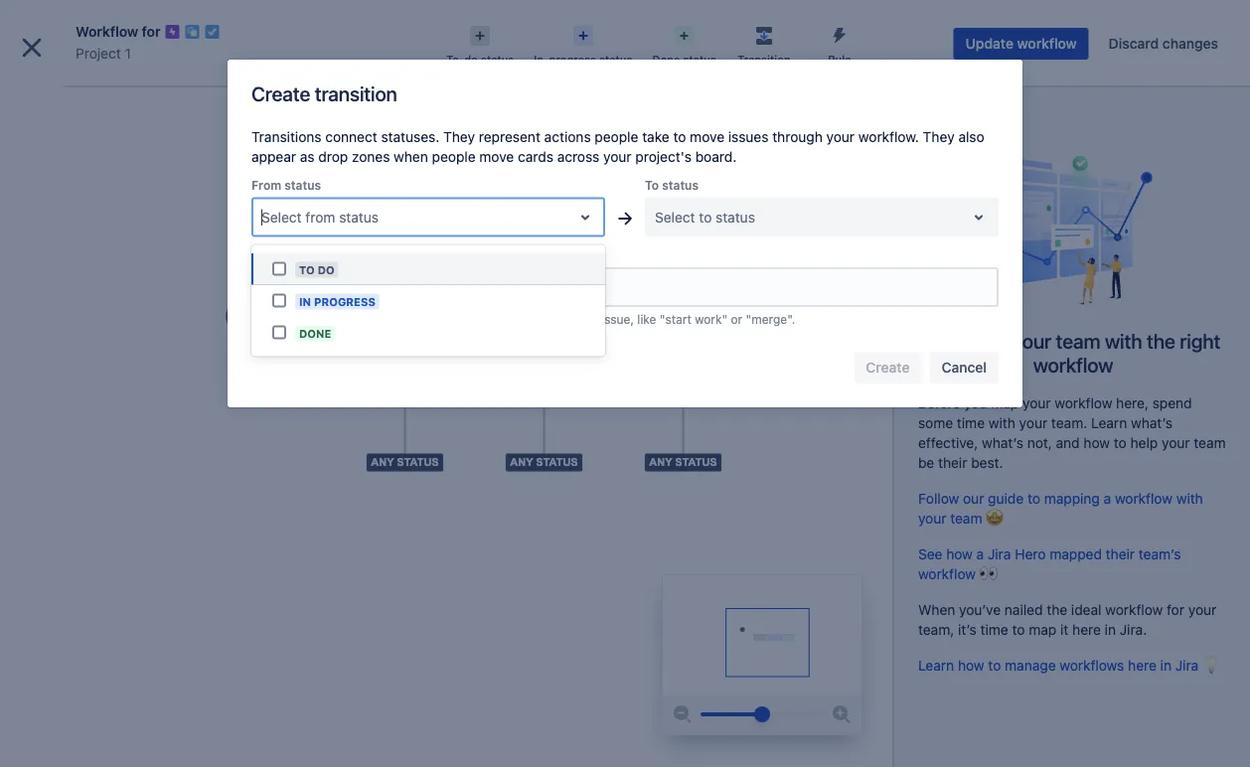 Task type: locate. For each thing, give the bounding box(es) containing it.
0 horizontal spatial team
[[950, 510, 983, 526]]

learn how to manage workflows here in jira 💡
[[918, 657, 1217, 673]]

1 vertical spatial how
[[946, 546, 973, 562]]

project's
[[635, 149, 692, 165]]

how for see how a jira hero mapped their team's workflow
[[946, 546, 973, 562]]

to left do
[[299, 263, 315, 276]]

select down from status
[[261, 209, 302, 225]]

how inside the see how a jira hero mapped their team's workflow
[[946, 546, 973, 562]]

for inside when you've nailed the ideal workflow for your team, it's time to map it here in jira.
[[1167, 601, 1185, 618]]

1 horizontal spatial take
[[642, 129, 670, 145]]

learn down here,
[[1091, 414, 1127, 431]]

here inside when you've nailed the ideal workflow for your team, it's time to map it here in jira.
[[1073, 621, 1101, 637]]

2 horizontal spatial with
[[1177, 490, 1203, 506]]

primary element
[[12, 0, 873, 55]]

1 vertical spatial with
[[989, 414, 1016, 431]]

0 vertical spatial transition
[[315, 82, 397, 105]]

1 down project 1 link
[[111, 87, 117, 104]]

status inside in-progress status popup button
[[599, 53, 633, 66]]

how right and
[[1084, 434, 1110, 451]]

team inside follow our guide to mapping a workflow with your team
[[950, 510, 983, 526]]

0 horizontal spatial map
[[991, 394, 1019, 411]]

when
[[918, 601, 956, 618]]

0 horizontal spatial 1
[[111, 87, 117, 104]]

team right up
[[1056, 329, 1101, 353]]

1 horizontal spatial select
[[655, 209, 695, 225]]

2 horizontal spatial move
[[690, 129, 725, 145]]

mapped
[[1050, 546, 1102, 562]]

team right help
[[1194, 434, 1226, 451]]

0 horizontal spatial jira
[[988, 546, 1011, 562]]

how inside before you map your workflow here, spend some time with your team. learn what's effective, what's not, and how to help your team be their best.
[[1084, 434, 1110, 451]]

map left it
[[1029, 621, 1057, 637]]

1 horizontal spatial to
[[645, 178, 659, 192]]

1 vertical spatial for
[[1167, 601, 1185, 618]]

they right statuses.
[[443, 129, 475, 145]]

project 1 down workflow
[[76, 45, 131, 62]]

0 vertical spatial a
[[1104, 490, 1111, 506]]

banner
[[0, 0, 1250, 56]]

1 vertical spatial their
[[1106, 546, 1135, 562]]

how
[[1084, 434, 1110, 451], [946, 546, 973, 562], [958, 657, 985, 673]]

to-
[[446, 53, 464, 66]]

status right do
[[481, 53, 514, 66]]

1 horizontal spatial what's
[[1131, 414, 1173, 431]]

workflow.
[[859, 129, 919, 145]]

see
[[918, 546, 943, 562]]

your inside follow our guide to mapping a workflow with your team
[[918, 510, 947, 526]]

when you've nailed the ideal workflow for your team, it's time to map it here in jira.
[[918, 601, 1217, 637]]

zoom out image
[[671, 703, 695, 727]]

take up project's
[[642, 129, 670, 145]]

status inside to-do status popup button
[[481, 53, 514, 66]]

1 horizontal spatial a
[[1104, 490, 1111, 506]]

time inside before you map your workflow here, spend some time with your team. learn what's effective, what's not, and how to help your team be their best.
[[957, 414, 985, 431]]

to left "manage"
[[988, 657, 1001, 673]]

a inside follow our guide to mapping a workflow with your team
[[1104, 490, 1111, 506]]

in-progress status
[[534, 53, 633, 66]]

💡
[[1203, 657, 1217, 673]]

0 horizontal spatial select
[[261, 209, 302, 225]]

workflow inside power up your team with the right workflow
[[1033, 353, 1114, 377]]

for down team's
[[1167, 601, 1185, 618]]

1 vertical spatial team
[[1194, 434, 1226, 451]]

1 vertical spatial name
[[276, 313, 309, 326]]

progress
[[549, 53, 596, 66]]

status down board.
[[716, 209, 755, 225]]

workflow inside follow our guide to mapping a workflow with your team
[[1115, 490, 1173, 506]]

as left action
[[396, 313, 409, 326]]

1 horizontal spatial in
[[1161, 657, 1172, 673]]

0 horizontal spatial the
[[1047, 601, 1068, 618]]

done for done
[[299, 327, 331, 340]]

1 horizontal spatial 1
[[125, 45, 131, 62]]

their down effective,
[[938, 454, 968, 471]]

workflow
[[1017, 35, 1077, 52], [1033, 353, 1114, 377], [1055, 394, 1113, 411], [1115, 490, 1173, 506], [918, 565, 976, 582], [1106, 601, 1163, 618]]

here down ideal
[[1073, 621, 1101, 637]]

progress
[[314, 295, 376, 308]]

in left jira.
[[1105, 621, 1116, 637]]

0 vertical spatial as
[[300, 149, 315, 165]]

1 down "workflow for" in the left top of the page
[[125, 45, 131, 62]]

a
[[1104, 490, 1111, 506], [977, 546, 984, 562]]

0 horizontal spatial a
[[977, 546, 984, 562]]

jira software image
[[52, 15, 76, 39], [52, 15, 76, 39]]

time
[[957, 414, 985, 431], [981, 621, 1009, 637]]

their
[[938, 454, 968, 471], [1106, 546, 1135, 562]]

discard changes button
[[1097, 28, 1231, 60]]

project
[[76, 45, 121, 62], [60, 87, 107, 104]]

take
[[642, 129, 670, 145], [509, 313, 533, 326]]

0 horizontal spatial as
[[300, 149, 315, 165]]

as
[[300, 149, 315, 165], [396, 313, 409, 326]]

transitions connect statuses. they represent actions people take to move issues through your workflow. they also appear as drop zones when people move cards across your project's board.
[[251, 129, 985, 165]]

the left right
[[1147, 329, 1176, 353]]

with inside before you map your workflow here, spend some time with your team. learn what's effective, what's not, and how to help your team be their best.
[[989, 414, 1016, 431]]

take right action
[[509, 313, 533, 326]]

changes
[[1163, 35, 1219, 52]]

to inside create transition dialog
[[645, 178, 659, 192]]

0 vertical spatial here
[[1073, 621, 1101, 637]]

people right action
[[468, 313, 506, 326]]

1 horizontal spatial jira
[[1176, 657, 1199, 673]]

move down represent
[[479, 149, 514, 165]]

here
[[1073, 621, 1101, 637], [1128, 657, 1157, 673]]

to
[[645, 178, 659, 192], [299, 263, 315, 276]]

to inside when you've nailed the ideal workflow for your team, it's time to map it here in jira.
[[1012, 621, 1025, 637]]

to right to status 'text field'
[[699, 209, 712, 225]]

map inside before you map your workflow here, spend some time with your team. learn what's effective, what's not, and how to help your team be their best.
[[991, 394, 1019, 411]]

move up board.
[[690, 129, 725, 145]]

0 vertical spatial team
[[1056, 329, 1101, 353]]

to inside follow our guide to mapping a workflow with your team
[[1028, 490, 1041, 506]]

To status text field
[[655, 207, 659, 227]]

1 horizontal spatial map
[[1029, 621, 1057, 637]]

0 vertical spatial the
[[1147, 329, 1176, 353]]

an left issue,
[[585, 313, 598, 326]]

help
[[1131, 434, 1158, 451]]

as inside transitions connect statuses. they represent actions people take to move issues through your workflow. they also appear as drop zones when people move cards across your project's board.
[[300, 149, 315, 165]]

done
[[653, 53, 680, 66], [299, 327, 331, 340]]

transition up connect
[[315, 82, 397, 105]]

in progress
[[299, 295, 376, 308]]

manage
[[1005, 657, 1056, 673]]

board.
[[696, 149, 737, 165]]

0 vertical spatial project 1
[[76, 45, 131, 62]]

through
[[773, 129, 823, 145]]

transition down progress
[[340, 313, 393, 326]]

1 horizontal spatial their
[[1106, 546, 1135, 562]]

as left drop
[[300, 149, 315, 165]]

0 horizontal spatial their
[[938, 454, 968, 471]]

in left 💡
[[1161, 657, 1172, 673]]

they
[[443, 129, 475, 145], [923, 129, 955, 145]]

actions
[[544, 129, 591, 145]]

1 vertical spatial the
[[1047, 601, 1068, 618]]

in-
[[534, 53, 549, 66]]

connect
[[325, 129, 377, 145]]

here down jira.
[[1128, 657, 1157, 673]]

or
[[731, 313, 743, 326]]

1 vertical spatial jira
[[1176, 657, 1199, 673]]

what's up best. at the bottom
[[982, 434, 1024, 451]]

map right the you
[[991, 394, 1019, 411]]

their inside before you map your workflow here, spend some time with your team. learn what's effective, what's not, and how to help your team be their best.
[[938, 454, 968, 471]]

1 vertical spatial a
[[977, 546, 984, 562]]

right
[[1180, 329, 1221, 353]]

power
[[926, 329, 981, 353]]

0 horizontal spatial learn
[[918, 657, 954, 673]]

learn
[[1091, 414, 1127, 431], [918, 657, 954, 673]]

workflow inside the see how a jira hero mapped their team's workflow
[[918, 565, 976, 582]]

Search field
[[873, 11, 1072, 43]]

1 select from the left
[[261, 209, 302, 225]]

1 horizontal spatial team
[[1056, 329, 1101, 353]]

1 vertical spatial as
[[396, 313, 409, 326]]

move left issue,
[[551, 313, 581, 326]]

1 horizontal spatial with
[[1105, 329, 1142, 353]]

status down project's
[[662, 178, 699, 192]]

in
[[1105, 621, 1116, 637], [1161, 657, 1172, 673]]

for right workflow
[[142, 23, 161, 40]]

project down workflow
[[76, 45, 121, 62]]

the up it
[[1047, 601, 1068, 618]]

do
[[464, 53, 478, 66]]

0 horizontal spatial here
[[1073, 621, 1101, 637]]

2 select from the left
[[655, 209, 695, 225]]

name down 'in'
[[276, 313, 309, 326]]

done down 'in'
[[299, 327, 331, 340]]

a up 👀
[[977, 546, 984, 562]]

project down project 1 link
[[60, 87, 107, 104]]

0 vertical spatial in
[[1105, 621, 1116, 637]]

an left action
[[413, 313, 426, 326]]

1 horizontal spatial learn
[[1091, 414, 1127, 431]]

0 vertical spatial with
[[1105, 329, 1142, 353]]

action
[[429, 313, 464, 326]]

0 vertical spatial map
[[991, 394, 1019, 411]]

your
[[827, 129, 855, 145], [603, 149, 632, 165], [312, 313, 337, 326], [1013, 329, 1052, 353], [1023, 394, 1051, 411], [1019, 414, 1048, 431], [1162, 434, 1190, 451], [918, 510, 947, 526], [1189, 601, 1217, 618]]

1 an from the left
[[413, 313, 426, 326]]

jira up 👀
[[988, 546, 1011, 562]]

2 vertical spatial move
[[551, 313, 581, 326]]

0 horizontal spatial an
[[413, 313, 426, 326]]

how right see
[[946, 546, 973, 562]]

1 vertical spatial 1
[[111, 87, 117, 104]]

jira
[[988, 546, 1011, 562], [1176, 657, 1199, 673]]

open image
[[574, 205, 597, 229]]

0 horizontal spatial to
[[299, 263, 315, 276]]

to
[[673, 129, 686, 145], [699, 209, 712, 225], [536, 313, 548, 326], [1114, 434, 1127, 451], [1028, 490, 1041, 506], [1012, 621, 1025, 637], [988, 657, 1001, 673]]

done right in-progress status
[[653, 53, 680, 66]]

how down it's
[[958, 657, 985, 673]]

name
[[251, 248, 285, 262], [276, 313, 309, 326]]

it's
[[958, 621, 977, 637]]

people up across
[[595, 129, 639, 145]]

our
[[963, 490, 984, 506]]

2 vertical spatial team
[[950, 510, 983, 526]]

status left transition
[[683, 53, 717, 66]]

1 horizontal spatial they
[[923, 129, 955, 145]]

1 horizontal spatial for
[[1167, 601, 1185, 618]]

also
[[959, 129, 985, 145]]

1 vertical spatial to
[[299, 263, 315, 276]]

0 vertical spatial their
[[938, 454, 968, 471]]

the
[[1147, 329, 1176, 353], [1047, 601, 1068, 618]]

status right progress
[[599, 53, 633, 66]]

0 horizontal spatial with
[[989, 414, 1016, 431]]

0 horizontal spatial what's
[[982, 434, 1024, 451]]

0 vertical spatial people
[[595, 129, 639, 145]]

2 horizontal spatial team
[[1194, 434, 1226, 451]]

0 vertical spatial jira
[[988, 546, 1011, 562]]

0 horizontal spatial done
[[299, 327, 331, 340]]

create transition
[[251, 82, 397, 105]]

0 vertical spatial time
[[957, 414, 985, 431]]

1 vertical spatial done
[[299, 327, 331, 340]]

1 horizontal spatial here
[[1128, 657, 1157, 673]]

0 vertical spatial 1
[[125, 45, 131, 62]]

with
[[1105, 329, 1142, 353], [989, 414, 1016, 431], [1177, 490, 1203, 506]]

not,
[[1027, 434, 1052, 451]]

"merge".
[[746, 313, 796, 326]]

team down the our
[[950, 510, 983, 526]]

1 horizontal spatial an
[[585, 313, 598, 326]]

across
[[557, 149, 600, 165]]

with up team's
[[1177, 490, 1203, 506]]

time down the you've
[[981, 621, 1009, 637]]

learn down team,
[[918, 657, 954, 673]]

rule button
[[802, 20, 878, 68]]

to status
[[645, 178, 699, 192]]

2 vertical spatial with
[[1177, 490, 1203, 506]]

2 vertical spatial people
[[468, 313, 506, 326]]

to left help
[[1114, 434, 1127, 451]]

with up here,
[[1105, 329, 1142, 353]]

name down 'from status' text box
[[251, 248, 285, 262]]

their left team's
[[1106, 546, 1135, 562]]

to up project's
[[673, 129, 686, 145]]

1 horizontal spatial done
[[653, 53, 680, 66]]

drop
[[318, 149, 348, 165]]

update workflow
[[966, 35, 1077, 52]]

close workflow editor image
[[16, 32, 48, 64]]

workflow inside before you map your workflow here, spend some time with your team. learn what's effective, what's not, and how to help your team be their best.
[[1055, 394, 1113, 411]]

open image
[[967, 205, 991, 229]]

1 horizontal spatial the
[[1147, 329, 1176, 353]]

1 vertical spatial time
[[981, 621, 1009, 637]]

0 vertical spatial done
[[653, 53, 680, 66]]

0 horizontal spatial move
[[479, 149, 514, 165]]

1 vertical spatial project
[[60, 87, 107, 104]]

done inside done status popup button
[[653, 53, 680, 66]]

team
[[1056, 329, 1101, 353], [1194, 434, 1226, 451], [950, 510, 983, 526]]

0 vertical spatial how
[[1084, 434, 1110, 451]]

a right mapping
[[1104, 490, 1111, 506]]

they left also
[[923, 129, 955, 145]]

create
[[251, 82, 310, 105]]

in-progress status button
[[524, 20, 643, 68]]

2 vertical spatial how
[[958, 657, 985, 673]]

0 vertical spatial for
[[142, 23, 161, 40]]

From status text field
[[261, 207, 265, 227]]

to down nailed
[[1012, 621, 1025, 637]]

guide
[[988, 490, 1024, 506]]

you
[[964, 394, 988, 411]]

0 vertical spatial project
[[76, 45, 121, 62]]

1 vertical spatial map
[[1029, 621, 1057, 637]]

with up best. at the bottom
[[989, 414, 1016, 431]]

0 horizontal spatial take
[[509, 313, 533, 326]]

0 vertical spatial learn
[[1091, 414, 1127, 431]]

0 vertical spatial to
[[645, 178, 659, 192]]

what's up help
[[1131, 414, 1173, 431]]

2 they from the left
[[923, 129, 955, 145]]

power up your team with the right workflow
[[926, 329, 1221, 377]]

1 vertical spatial people
[[432, 149, 476, 165]]

🤩
[[986, 510, 1000, 526]]

1 horizontal spatial as
[[396, 313, 409, 326]]

0 vertical spatial take
[[642, 129, 670, 145]]

0 horizontal spatial in
[[1105, 621, 1116, 637]]

Name field
[[253, 269, 997, 305]]

1 vertical spatial move
[[479, 149, 514, 165]]

0 horizontal spatial they
[[443, 129, 475, 145]]

select down to status
[[655, 209, 695, 225]]

jira left 💡
[[1176, 657, 1199, 673]]

0 vertical spatial move
[[690, 129, 725, 145]]

to right guide at bottom right
[[1028, 490, 1041, 506]]

to down project's
[[645, 178, 659, 192]]

time down the you
[[957, 414, 985, 431]]

team's
[[1139, 546, 1181, 562]]

project 1 down project 1 link
[[60, 87, 117, 104]]

people right the when
[[432, 149, 476, 165]]

group
[[8, 192, 231, 448]]



Task type: vqa. For each thing, say whether or not it's contained in the screenshot.
recent link
no



Task type: describe. For each thing, give the bounding box(es) containing it.
the inside power up your team with the right workflow
[[1147, 329, 1176, 353]]

1 vertical spatial in
[[1161, 657, 1172, 673]]

project inside power up your team with the right workflow 'dialog'
[[76, 45, 121, 62]]

team inside power up your team with the right workflow
[[1056, 329, 1101, 353]]

select for select from status
[[261, 209, 302, 225]]

1 vertical spatial learn
[[918, 657, 954, 673]]

0 vertical spatial name
[[251, 248, 285, 262]]

1 vertical spatial what's
[[982, 434, 1024, 451]]

some
[[918, 414, 953, 431]]

a inside the see how a jira hero mapped their team's workflow
[[977, 546, 984, 562]]

1 vertical spatial transition
[[340, 313, 393, 326]]

1 inside power up your team with the right workflow 'dialog'
[[125, 45, 131, 62]]

1 vertical spatial take
[[509, 313, 533, 326]]

update workflow button
[[954, 28, 1089, 60]]

done status
[[653, 53, 717, 66]]

rule
[[828, 53, 852, 66]]

power up your team with the right workflow dialog
[[0, 0, 1250, 767]]

Zoom level range field
[[701, 695, 824, 735]]

team inside before you map your workflow here, spend some time with your team. learn what's effective, what's not, and how to help your team be their best.
[[1194, 434, 1226, 451]]

you've
[[959, 601, 1001, 618]]

follow
[[918, 490, 959, 506]]

before
[[918, 394, 961, 411]]

1 vertical spatial project 1
[[60, 87, 117, 104]]

done for done status
[[653, 53, 680, 66]]

done status button
[[643, 20, 726, 68]]

zoom in image
[[830, 703, 854, 727]]

team,
[[918, 621, 954, 637]]

before you map your workflow here, spend some time with your team. learn what's effective, what's not, and how to help your team be their best.
[[918, 394, 1226, 471]]

mapping
[[1044, 490, 1100, 506]]

transition button
[[726, 20, 802, 68]]

take inside transitions connect statuses. they represent actions people take to move issues through your workflow. they also appear as drop zones when people move cards across your project's board.
[[642, 129, 670, 145]]

be
[[918, 454, 935, 471]]

workflow inside update workflow button
[[1017, 35, 1077, 52]]

discard
[[1109, 35, 1159, 52]]

in
[[299, 295, 311, 308]]

team.
[[1052, 414, 1088, 431]]

their inside the see how a jira hero mapped their team's workflow
[[1106, 546, 1135, 562]]

to inside before you map your workflow here, spend some time with your team. learn what's effective, what's not, and how to help your team be their best.
[[1114, 434, 1127, 451]]

time inside when you've nailed the ideal workflow for your team, it's time to map it here in jira.
[[981, 621, 1009, 637]]

learn inside before you map your workflow here, spend some time with your team. learn what's effective, what's not, and how to help your team be their best.
[[1091, 414, 1127, 431]]

👀
[[980, 565, 994, 582]]

create transition dialog
[[228, 60, 1023, 408]]

1 vertical spatial here
[[1128, 657, 1157, 673]]

with inside power up your team with the right workflow
[[1105, 329, 1142, 353]]

the inside when you've nailed the ideal workflow for your team, it's time to map it here in jira.
[[1047, 601, 1068, 618]]

workflow for
[[76, 23, 161, 40]]

project 1 inside power up your team with the right workflow 'dialog'
[[76, 45, 131, 62]]

status inside done status popup button
[[683, 53, 717, 66]]

effective,
[[918, 434, 978, 451]]

status right from
[[339, 209, 379, 225]]

zones
[[352, 149, 390, 165]]

with inside follow our guide to mapping a workflow with your team
[[1177, 490, 1203, 506]]

spend
[[1153, 394, 1192, 411]]

your inside when you've nailed the ideal workflow for your team, it's time to map it here in jira.
[[1189, 601, 1217, 618]]

select from status
[[261, 209, 379, 225]]

best.
[[971, 454, 1003, 471]]

0 horizontal spatial for
[[142, 23, 161, 40]]

like
[[638, 313, 656, 326]]

your inside power up your team with the right workflow
[[1013, 329, 1052, 353]]

how for learn how to manage workflows here in jira 💡
[[958, 657, 985, 673]]

transitions
[[251, 129, 322, 145]]

work"
[[695, 313, 728, 326]]

jira.
[[1120, 621, 1147, 637]]

ideal
[[1071, 601, 1102, 618]]

appear
[[251, 149, 296, 165]]

workflow inside when you've nailed the ideal workflow for your team, it's time to map it here in jira.
[[1106, 601, 1163, 618]]

transition
[[738, 53, 791, 66]]

nailed
[[1005, 601, 1043, 618]]

map inside when you've nailed the ideal workflow for your team, it's time to map it here in jira.
[[1029, 621, 1057, 637]]

do
[[318, 263, 335, 276]]

discard changes
[[1109, 35, 1219, 52]]

up
[[986, 329, 1008, 353]]

cancel button
[[930, 352, 999, 384]]

follow our guide to mapping a workflow with your team
[[918, 490, 1203, 526]]

to for to status
[[645, 178, 659, 192]]

to for to do
[[299, 263, 315, 276]]

you're in the workflow viewfinder, use the arrow keys to move it element
[[663, 576, 862, 695]]

to inside transitions connect statuses. they represent actions people take to move issues through your workflow. they also appear as drop zones when people move cards across your project's board.
[[673, 129, 686, 145]]

select for select to status
[[655, 209, 695, 225]]

tip:
[[251, 313, 273, 326]]

workflows
[[1060, 657, 1125, 673]]

from status
[[251, 178, 321, 192]]

"start
[[660, 313, 692, 326]]

in inside when you've nailed the ideal workflow for your team, it's time to map it here in jira.
[[1105, 621, 1116, 637]]

here,
[[1116, 394, 1149, 411]]

from
[[251, 178, 281, 192]]

when
[[394, 149, 428, 165]]

to-do status
[[446, 53, 514, 66]]

jira inside the see how a jira hero mapped their team's workflow
[[988, 546, 1011, 562]]

0 vertical spatial what's
[[1131, 414, 1173, 431]]

cancel
[[942, 359, 987, 376]]

to-do status button
[[436, 20, 524, 68]]

statuses.
[[381, 129, 440, 145]]

issue,
[[602, 313, 634, 326]]

tip: name your transition as an action people take to move an issue, like "start work" or "merge".
[[251, 313, 796, 326]]

status up select from status
[[285, 178, 321, 192]]

issues
[[728, 129, 769, 145]]

1 horizontal spatial move
[[551, 313, 581, 326]]

update
[[966, 35, 1014, 52]]

cards
[[518, 149, 554, 165]]

and
[[1056, 434, 1080, 451]]

it
[[1061, 621, 1069, 637]]

2 an from the left
[[585, 313, 598, 326]]

represent
[[479, 129, 541, 145]]

to left issue,
[[536, 313, 548, 326]]

from
[[306, 209, 335, 225]]

workflow
[[76, 23, 138, 40]]

see how a jira hero mapped their team's workflow
[[918, 546, 1181, 582]]

to do
[[299, 263, 335, 276]]

project 1 link
[[76, 42, 131, 66]]

1 they from the left
[[443, 129, 475, 145]]



